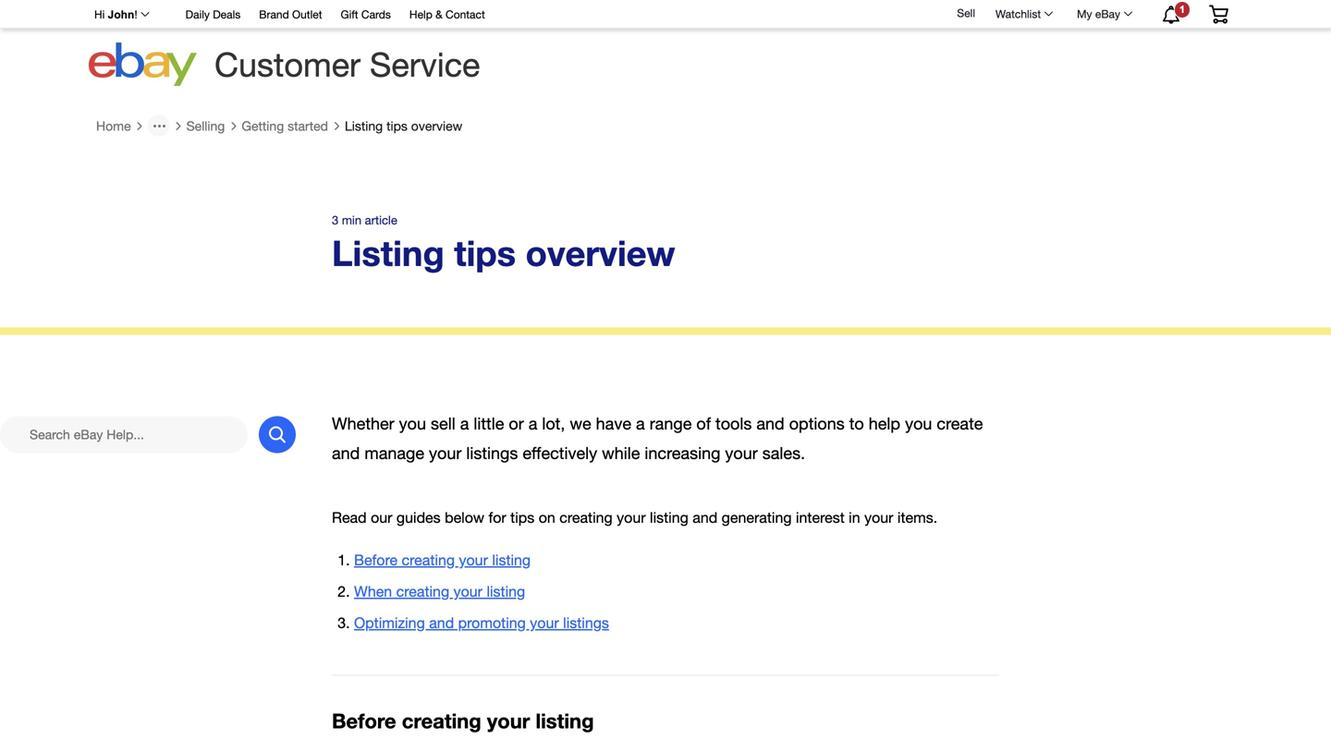 Task type: describe. For each thing, give the bounding box(es) containing it.
in
[[849, 509, 860, 526]]

2 you from the left
[[905, 414, 932, 434]]

generating interest
[[722, 509, 845, 526]]

&
[[436, 8, 443, 21]]

1 vertical spatial before
[[332, 709, 396, 733]]

we
[[570, 414, 591, 434]]

cards
[[361, 8, 391, 21]]

2 vertical spatial listing
[[536, 709, 594, 733]]

1 you from the left
[[399, 414, 426, 434]]

or
[[509, 414, 524, 434]]

min
[[342, 213, 362, 227]]

optimizing and promoting your listings
[[354, 615, 609, 632]]

getting started link
[[242, 118, 328, 134]]

help & contact link
[[410, 5, 485, 25]]

guides
[[397, 509, 441, 526]]

selling link
[[186, 118, 225, 134]]

customer service
[[215, 45, 480, 84]]

range
[[650, 414, 692, 434]]

3 min article listing tips overview
[[332, 213, 675, 274]]

3 a from the left
[[636, 414, 645, 434]]

options
[[789, 414, 845, 434]]

your inside whether you sell a little or a lot, we have a range of tools and options to help you create and manage your listings effectively while increasing your sales.
[[429, 444, 462, 463]]

daily deals link
[[186, 5, 241, 25]]

hi
[[94, 8, 105, 21]]

to
[[849, 414, 864, 434]]

listing tips overview
[[345, 118, 463, 133]]

have
[[596, 414, 632, 434]]

sell link
[[949, 7, 984, 20]]

my ebay link
[[1067, 3, 1141, 25]]

getting started
[[242, 118, 328, 133]]

watchlist link
[[986, 3, 1062, 25]]

while increasing your
[[602, 444, 758, 463]]

outlet
[[292, 8, 322, 21]]

customer
[[215, 45, 361, 84]]

article
[[365, 213, 397, 227]]

ebay
[[1096, 7, 1121, 20]]

optimizing and promoting your listings link
[[354, 615, 609, 632]]

whether
[[332, 414, 395, 434]]

optimizing
[[354, 615, 425, 632]]

overview inside 3 min article listing tips overview
[[526, 232, 675, 274]]

customer service banner
[[84, 0, 1243, 92]]

sales.
[[763, 444, 805, 463]]

2 a from the left
[[529, 414, 538, 434]]

home link
[[96, 118, 131, 134]]

sell
[[431, 414, 456, 434]]

creating for before creating your listing link
[[402, 552, 455, 569]]

0 vertical spatial and
[[757, 414, 785, 434]]

account navigation
[[84, 0, 1243, 29]]



Task type: vqa. For each thing, say whether or not it's contained in the screenshot.
leftmost shop
no



Task type: locate. For each thing, give the bounding box(es) containing it.
tips
[[387, 118, 408, 133], [454, 232, 516, 274]]

service
[[370, 45, 480, 84]]

help & contact
[[410, 8, 485, 21]]

2 horizontal spatial and
[[757, 414, 785, 434]]

items.
[[898, 509, 938, 526]]

on creating
[[539, 509, 613, 526]]

daily deals
[[186, 8, 241, 21]]

!
[[134, 8, 137, 21]]

before
[[354, 552, 398, 569], [332, 709, 396, 733]]

1
[[1180, 4, 1185, 15]]

listing tips overview main content
[[0, 107, 1331, 752]]

1 vertical spatial listing
[[487, 583, 525, 600]]

brand
[[259, 8, 289, 21]]

1 vertical spatial and
[[332, 444, 360, 463]]

sell
[[957, 7, 975, 20]]

creating
[[402, 552, 455, 569], [396, 583, 449, 600], [402, 709, 481, 733]]

a right or
[[529, 414, 538, 434]]

home
[[96, 118, 131, 133]]

before creating your listing link
[[354, 552, 531, 569]]

manage
[[365, 444, 424, 463]]

for tips
[[489, 509, 535, 526]]

1 vertical spatial tips
[[454, 232, 516, 274]]

promoting
[[458, 615, 526, 632]]

0 vertical spatial listings
[[466, 444, 518, 463]]

0 horizontal spatial and
[[332, 444, 360, 463]]

daily
[[186, 8, 210, 21]]

started
[[288, 118, 328, 133]]

contact
[[446, 8, 485, 21]]

brand outlet link
[[259, 5, 322, 25]]

0 vertical spatial listing
[[492, 552, 531, 569]]

0 vertical spatial creating
[[402, 552, 455, 569]]

getting
[[242, 118, 284, 133]]

john
[[108, 8, 134, 21]]

gift
[[341, 8, 358, 21]]

1 vertical spatial listing
[[332, 232, 444, 274]]

1 horizontal spatial overview
[[526, 232, 675, 274]]

listings inside whether you sell a little or a lot, we have a range of tools and options to help you create and manage your listings effectively while increasing your sales.
[[466, 444, 518, 463]]

my
[[1077, 7, 1092, 20]]

read
[[332, 509, 367, 526]]

0 horizontal spatial overview
[[411, 118, 463, 133]]

1 horizontal spatial and
[[429, 615, 454, 632]]

listing
[[345, 118, 383, 133], [332, 232, 444, 274]]

create
[[937, 414, 983, 434]]

help
[[869, 414, 901, 434]]

2 vertical spatial creating
[[402, 709, 481, 733]]

listing
[[492, 552, 531, 569], [487, 583, 525, 600], [536, 709, 594, 733]]

watchlist
[[996, 7, 1041, 20]]

listing for when creating your listing link
[[487, 583, 525, 600]]

your
[[429, 444, 462, 463], [617, 509, 646, 526], [865, 509, 894, 526], [459, 552, 488, 569], [454, 583, 483, 600], [530, 615, 559, 632], [487, 709, 530, 733]]

before creating your listing
[[354, 552, 531, 569], [332, 709, 594, 733]]

0 horizontal spatial tips
[[387, 118, 408, 133]]

1 horizontal spatial you
[[905, 414, 932, 434]]

and down when creating your listing on the left bottom of page
[[429, 615, 454, 632]]

whether you sell a little or a lot, we have a range of tools and options to help you create and manage your listings effectively while increasing your sales.
[[332, 414, 983, 463]]

below
[[445, 509, 485, 526]]

when creating your listing
[[354, 583, 525, 600]]

0 horizontal spatial you
[[399, 414, 426, 434]]

selling
[[186, 118, 225, 133]]

tips inside 3 min article listing tips overview
[[454, 232, 516, 274]]

listing for before creating your listing link
[[492, 552, 531, 569]]

1 vertical spatial overview
[[526, 232, 675, 274]]

1 button
[[1146, 1, 1195, 27]]

3
[[332, 213, 339, 227]]

0 vertical spatial listing
[[345, 118, 383, 133]]

1 horizontal spatial listings
[[563, 615, 609, 632]]

0 vertical spatial tips
[[387, 118, 408, 133]]

2 horizontal spatial a
[[636, 414, 645, 434]]

0 horizontal spatial a
[[460, 414, 469, 434]]

1 horizontal spatial a
[[529, 414, 538, 434]]

Search eBay Help... text field
[[0, 417, 248, 454]]

listing inside 3 min article listing tips overview
[[332, 232, 444, 274]]

1 vertical spatial listings
[[563, 615, 609, 632]]

0 vertical spatial overview
[[411, 118, 463, 133]]

1 a from the left
[[460, 414, 469, 434]]

read our guides below for tips on creating your listing and generating interest in your items.
[[332, 509, 938, 526]]

listing right the started
[[345, 118, 383, 133]]

listing down article
[[332, 232, 444, 274]]

and
[[757, 414, 785, 434], [332, 444, 360, 463], [429, 615, 454, 632]]

lot,
[[542, 414, 565, 434]]

and down whether
[[332, 444, 360, 463]]

listing and
[[650, 509, 718, 526]]

tools
[[716, 414, 752, 434]]

hi john !
[[94, 8, 137, 21]]

listing tips overview link
[[345, 118, 463, 134]]

a right sell
[[460, 414, 469, 434]]

listings
[[466, 444, 518, 463], [563, 615, 609, 632]]

you
[[399, 414, 426, 434], [905, 414, 932, 434]]

our
[[371, 509, 392, 526]]

you left sell
[[399, 414, 426, 434]]

gift cards link
[[341, 5, 391, 25]]

when
[[354, 583, 392, 600]]

you right help
[[905, 414, 932, 434]]

little
[[474, 414, 504, 434]]

of
[[697, 414, 711, 434]]

gift cards
[[341, 8, 391, 21]]

1 horizontal spatial tips
[[454, 232, 516, 274]]

help
[[410, 8, 433, 21]]

a
[[460, 414, 469, 434], [529, 414, 538, 434], [636, 414, 645, 434]]

2 vertical spatial and
[[429, 615, 454, 632]]

my ebay
[[1077, 7, 1121, 20]]

overview
[[411, 118, 463, 133], [526, 232, 675, 274]]

0 vertical spatial before creating your listing
[[354, 552, 531, 569]]

a right have
[[636, 414, 645, 434]]

deals
[[213, 8, 241, 21]]

0 vertical spatial before
[[354, 552, 398, 569]]

creating for when creating your listing link
[[396, 583, 449, 600]]

effectively
[[523, 444, 597, 463]]

1 vertical spatial creating
[[396, 583, 449, 600]]

brand outlet
[[259, 8, 322, 21]]

and up sales.
[[757, 414, 785, 434]]

your shopping cart image
[[1208, 5, 1230, 23]]

0 horizontal spatial listings
[[466, 444, 518, 463]]

1 vertical spatial before creating your listing
[[332, 709, 594, 733]]

when creating your listing link
[[354, 583, 525, 600]]



